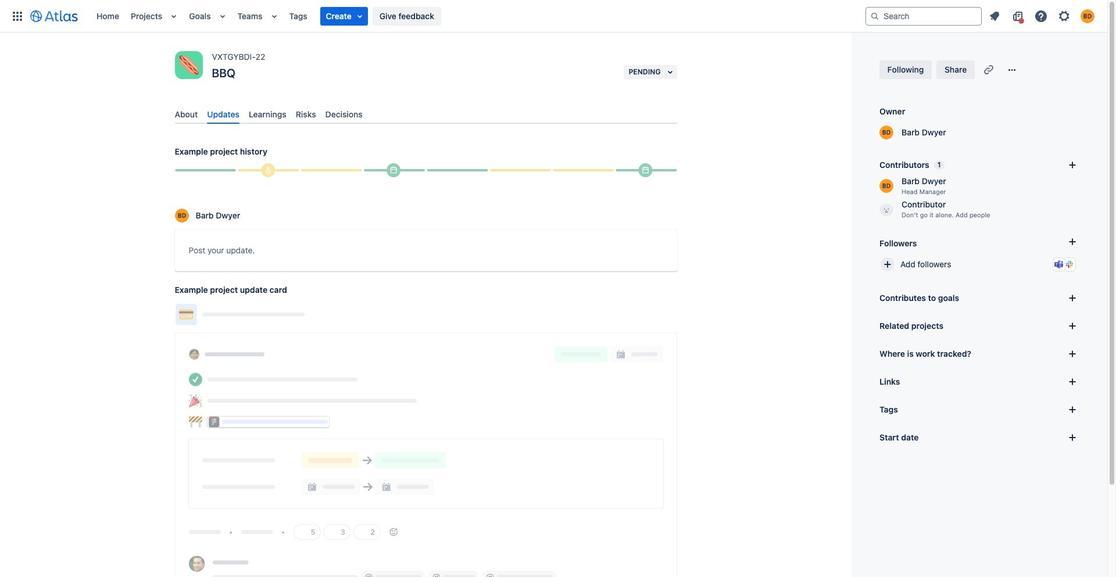 Task type: describe. For each thing, give the bounding box(es) containing it.
Main content area, start typing to enter text. text field
[[189, 244, 663, 262]]

add tag image
[[1066, 403, 1080, 417]]

help image
[[1035, 9, 1049, 23]]

add link image
[[1066, 375, 1080, 389]]

add follower image
[[881, 258, 895, 272]]

add related project image
[[1066, 319, 1080, 333]]

add a follower image
[[1066, 235, 1080, 249]]

account image
[[1081, 9, 1095, 23]]

slack logo showing nan channels are connected to this project image
[[1066, 260, 1075, 269]]

switch to... image
[[10, 9, 24, 23]]

add goals image
[[1066, 291, 1080, 305]]

notifications image
[[988, 9, 1002, 23]]

add team or contributors image
[[1066, 158, 1080, 172]]



Task type: locate. For each thing, give the bounding box(es) containing it.
list item
[[320, 7, 368, 25]]

list
[[91, 0, 866, 32], [985, 7, 1101, 25]]

msteams logo showing  channels are connected to this project image
[[1055, 260, 1064, 269]]

add work tracking links image
[[1066, 347, 1080, 361]]

settings image
[[1058, 9, 1072, 23]]

0 horizontal spatial list
[[91, 0, 866, 32]]

set start date image
[[1066, 431, 1080, 445]]

top element
[[7, 0, 866, 32]]

list item inside top element
[[320, 7, 368, 25]]

banner
[[0, 0, 1108, 33]]

search image
[[871, 11, 880, 21]]

tab list
[[170, 105, 682, 124]]

None search field
[[866, 7, 982, 25]]

Search field
[[866, 7, 982, 25]]

1 horizontal spatial list
[[985, 7, 1101, 25]]



Task type: vqa. For each thing, say whether or not it's contained in the screenshot.
msteams logo showing  channels are connected to this project
yes



